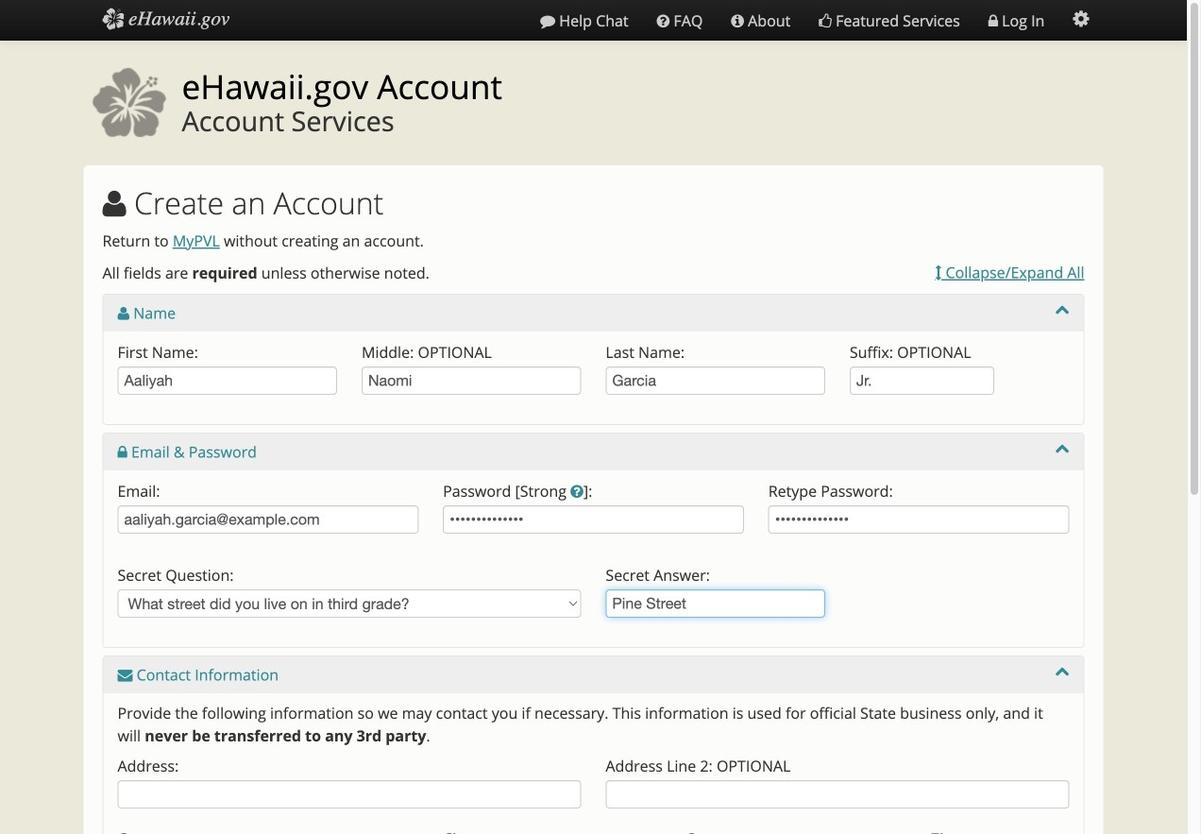 Task type: locate. For each thing, give the bounding box(es) containing it.
0 vertical spatial chevron up image
[[1056, 441, 1070, 456]]

None password field
[[443, 506, 744, 534], [769, 506, 1070, 534], [443, 506, 744, 534], [769, 506, 1070, 534]]

chevron up image
[[1056, 441, 1070, 456], [1056, 664, 1070, 679]]

banner
[[84, 60, 1104, 150]]

cog image
[[1073, 9, 1090, 28]]

frequently ask questions image
[[657, 14, 670, 29]]

0 vertical spatial lock image
[[989, 14, 999, 29]]

envelope alt image
[[118, 668, 133, 683]]

lock image
[[989, 14, 999, 29], [118, 445, 127, 460]]

1 vertical spatial lock image
[[118, 445, 127, 460]]

question sign image
[[571, 484, 584, 499]]

None text field
[[362, 367, 582, 395], [118, 506, 419, 534], [606, 590, 826, 618], [118, 780, 582, 809], [606, 780, 1070, 809], [362, 367, 582, 395], [118, 506, 419, 534], [606, 590, 826, 618], [118, 780, 582, 809], [606, 780, 1070, 809]]

1 vertical spatial chevron up image
[[1056, 664, 1070, 679]]

main content
[[84, 165, 1104, 834]]

None text field
[[118, 367, 337, 395], [606, 367, 826, 395], [850, 367, 995, 395], [118, 367, 337, 395], [606, 367, 826, 395], [850, 367, 995, 395]]

chevron up image
[[1056, 302, 1070, 317]]

0 horizontal spatial lock image
[[118, 445, 127, 460]]



Task type: describe. For each thing, give the bounding box(es) containing it.
1 horizontal spatial lock image
[[989, 14, 999, 29]]

chat image
[[540, 14, 556, 29]]

thumbs up image
[[819, 14, 832, 29]]

user image
[[118, 306, 129, 321]]

2 chevron up image from the top
[[1056, 664, 1070, 679]]

info sign image
[[731, 14, 744, 29]]

1 chevron up image from the top
[[1056, 441, 1070, 456]]

resize vertical image
[[936, 265, 942, 281]]



